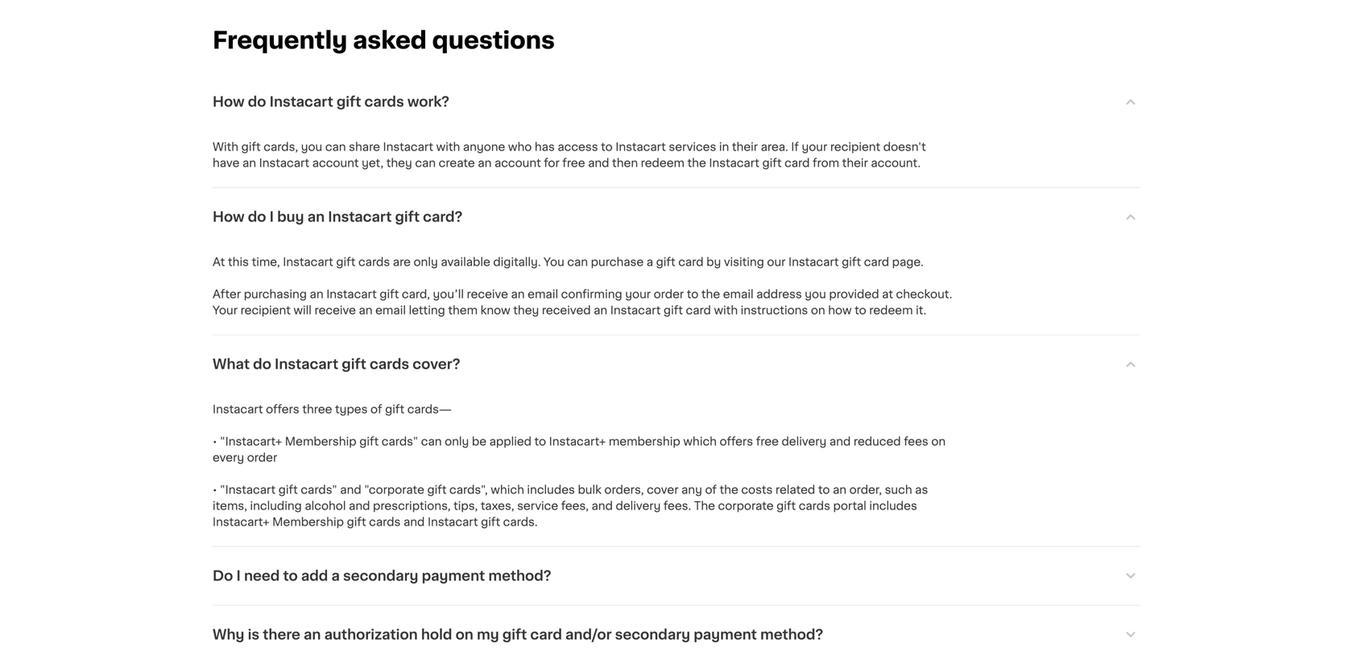 Task type: describe. For each thing, give the bounding box(es) containing it.
2 horizontal spatial email
[[723, 289, 754, 300]]

do for what do instacart gift cards cover?
[[253, 358, 271, 371]]

need
[[244, 570, 280, 583]]

from
[[813, 157, 840, 169]]

gift up types
[[342, 358, 366, 371]]

taxes,
[[481, 501, 514, 512]]

purchase
[[591, 256, 644, 268]]

"instacart
[[220, 485, 276, 496]]

1 horizontal spatial receive
[[467, 289, 508, 300]]

do i need to add a secondary payment method? button
[[213, 547, 1141, 605]]

an down anyone
[[478, 157, 492, 169]]

to up what do instacart gift cards cover? dropdown button
[[687, 289, 699, 300]]

fees,
[[561, 501, 589, 512]]

0 vertical spatial membership
[[285, 436, 357, 447]]

provided
[[829, 289, 880, 300]]

do for how do i buy an instacart gift card?
[[248, 210, 266, 224]]

how do i buy an instacart gift card?
[[213, 210, 463, 224]]

instructions
[[741, 305, 808, 316]]

cards,
[[264, 141, 298, 153]]

your inside at this time, instacart gift cards are only available digitally. you can purchase a gift card by visiting our instacart gift card page. after purchasing an instacart gift card, you'll receive an email confirming your order to the email address you provided at checkout. your recipient will receive an email letting them know they received an instacart gift card with instructions on how to redeem it.
[[625, 289, 651, 300]]

what do instacart gift cards cover?
[[213, 358, 461, 371]]

instacart down tips,
[[428, 517, 478, 528]]

order inside instacart offers three types of gift cards— • "instacart+ membership gift cards" can only be applied to instacart+ membership which offers free delivery and reduced fees on every order • "instacart gift cards" and "corporate gift cards", which includes bulk orders, cover any of the costs related to an order, such as items, including alcohol and prescriptions, tips, taxes, service fees, and delivery fees. the corporate gift cards portal includes instacart+ membership gift cards and instacart gift cards.
[[247, 452, 277, 464]]

and right "alcohol"
[[349, 501, 370, 512]]

gift left cards—
[[385, 404, 405, 415]]

an right there on the left
[[304, 628, 321, 642]]

gift down taxes,
[[481, 517, 500, 528]]

alcohol
[[305, 501, 346, 512]]

recipient inside with gift cards, you can share instacart with anyone who has access to instacart services in their area. if your recipient doesn't have an instacart account yet, they can create an account for free and then redeem the instacart gift card from their account.
[[831, 141, 881, 153]]

1 account from the left
[[312, 157, 359, 169]]

to down provided
[[855, 305, 867, 316]]

add
[[301, 570, 328, 583]]

do for how do instacart gift cards work?
[[248, 95, 266, 109]]

0 horizontal spatial offers
[[266, 404, 300, 415]]

purchasing
[[244, 289, 307, 300]]

instacart down confirming
[[611, 305, 661, 316]]

after
[[213, 289, 241, 300]]

corporate
[[718, 501, 774, 512]]

including
[[250, 501, 302, 512]]

1 horizontal spatial delivery
[[782, 436, 827, 447]]

order inside at this time, instacart gift cards are only available digitally. you can purchase a gift card by visiting our instacart gift card page. after purchasing an instacart gift card, you'll receive an email confirming your order to the email address you provided at checkout. your recipient will receive an email letting them know they received an instacart gift card with instructions on how to redeem it.
[[654, 289, 684, 300]]

applied
[[490, 436, 532, 447]]

anyone
[[463, 141, 505, 153]]

my
[[477, 628, 499, 642]]

create
[[439, 157, 475, 169]]

on inside why is there an authorization hold on my gift card and/or secondary payment method? dropdown button
[[456, 628, 474, 642]]

0 vertical spatial method?
[[489, 570, 552, 583]]

know
[[481, 305, 511, 316]]

time,
[[252, 256, 280, 268]]

1 vertical spatial delivery
[[616, 501, 661, 512]]

area.
[[761, 141, 789, 153]]

1 vertical spatial i
[[236, 570, 241, 583]]

1 horizontal spatial email
[[528, 289, 558, 300]]

is
[[248, 628, 260, 642]]

instacart down yet, at the left of page
[[328, 210, 392, 224]]

instacart up "instacart+
[[213, 404, 263, 415]]

gift up "share"
[[337, 95, 361, 109]]

and down prescriptions,
[[404, 517, 425, 528]]

any
[[682, 485, 703, 496]]

1 • from the top
[[213, 436, 217, 447]]

frequently
[[213, 29, 348, 52]]

instacart down the in
[[709, 157, 760, 169]]

card inside with gift cards, you can share instacart with anyone who has access to instacart services in their area. if your recipient doesn't have an instacart account yet, they can create an account for free and then redeem the instacart gift card from their account.
[[785, 157, 810, 169]]

services
[[669, 141, 717, 153]]

gift down area.
[[763, 157, 782, 169]]

service
[[517, 501, 559, 512]]

card down by
[[686, 305, 711, 316]]

letting
[[409, 305, 445, 316]]

can inside at this time, instacart gift cards are only available digitally. you can purchase a gift card by visiting our instacart gift card page. after purchasing an instacart gift card, you'll receive an email confirming your order to the email address you provided at checkout. your recipient will receive an email letting them know they received an instacart gift card with instructions on how to redeem it.
[[568, 256, 588, 268]]

card left page.
[[864, 256, 890, 268]]

cards",
[[450, 485, 488, 496]]

account.
[[871, 157, 921, 169]]

an down digitally.
[[511, 289, 525, 300]]

this
[[228, 256, 249, 268]]

gift up provided
[[842, 256, 862, 268]]

redeem inside at this time, instacart gift cards are only available digitally. you can purchase a gift card by visiting our instacart gift card page. after purchasing an instacart gift card, you'll receive an email confirming your order to the email address you provided at checkout. your recipient will receive an email letting them know they received an instacart gift card with instructions on how to redeem it.
[[870, 305, 913, 316]]

the for how do instacart gift cards work?
[[688, 157, 706, 169]]

there
[[263, 628, 300, 642]]

instacart down cards,
[[259, 157, 310, 169]]

you
[[544, 256, 565, 268]]

do i need to add a secondary payment method?
[[213, 570, 552, 583]]

tips,
[[454, 501, 478, 512]]

a inside at this time, instacart gift cards are only available digitally. you can purchase a gift card by visiting our instacart gift card page. after purchasing an instacart gift card, you'll receive an email confirming your order to the email address you provided at checkout. your recipient will receive an email letting them know they received an instacart gift card with instructions on how to redeem it.
[[647, 256, 654, 268]]

what do instacart gift cards cover? button
[[213, 335, 1141, 393]]

will
[[294, 305, 312, 316]]

how for how do i buy an instacart gift card?
[[213, 210, 245, 224]]

1 vertical spatial receive
[[315, 305, 356, 316]]

then
[[612, 157, 638, 169]]

the inside instacart offers three types of gift cards— • "instacart+ membership gift cards" can only be applied to instacart+ membership which offers free delivery and reduced fees on every order • "instacart gift cards" and "corporate gift cards", which includes bulk orders, cover any of the costs related to an order, such as items, including alcohol and prescriptions, tips, taxes, service fees, and delivery fees. the corporate gift cards portal includes instacart+ membership gift cards and instacart gift cards.
[[720, 485, 739, 496]]

gift down '"corporate'
[[347, 517, 366, 528]]

gift right my
[[503, 628, 527, 642]]

cards inside at this time, instacart gift cards are only available digitally. you can purchase a gift card by visiting our instacart gift card page. after purchasing an instacart gift card, you'll receive an email confirming your order to the email address you provided at checkout. your recipient will receive an email letting them know they received an instacart gift card with instructions on how to redeem it.
[[359, 256, 390, 268]]

gift left card,
[[380, 289, 399, 300]]

cards inside what do instacart gift cards cover? dropdown button
[[370, 358, 409, 371]]

are
[[393, 256, 411, 268]]

instacart up cards,
[[270, 95, 333, 109]]

gift right with
[[241, 141, 261, 153]]

items,
[[213, 501, 247, 512]]

how do instacart gift cards work? button
[[213, 73, 1141, 131]]

gift down how do i buy an instacart gift card? dropdown button
[[656, 256, 676, 268]]

checkout.
[[896, 289, 953, 300]]

cover?
[[413, 358, 461, 371]]

and/or
[[566, 628, 612, 642]]

portal
[[834, 501, 867, 512]]

0 horizontal spatial email
[[376, 305, 406, 316]]

an up will
[[310, 289, 324, 300]]

cards down prescriptions,
[[369, 517, 401, 528]]

access
[[558, 141, 598, 153]]

available
[[441, 256, 491, 268]]

1 horizontal spatial payment
[[694, 628, 757, 642]]

0 vertical spatial of
[[371, 404, 382, 415]]

gift down related
[[777, 501, 796, 512]]

our
[[767, 256, 786, 268]]

membership
[[609, 436, 681, 447]]

to right applied
[[535, 436, 546, 447]]

frequently asked questions
[[213, 29, 555, 52]]

an up what do instacart gift cards cover?
[[359, 305, 373, 316]]

an right buy
[[308, 210, 325, 224]]

in
[[719, 141, 729, 153]]

why is there an authorization hold on my gift card and/or secondary payment method? button
[[213, 606, 1141, 661]]

related
[[776, 485, 816, 496]]

an right have
[[243, 157, 256, 169]]

"corporate
[[364, 485, 425, 496]]

costs
[[742, 485, 773, 496]]

if
[[791, 141, 799, 153]]

the
[[694, 501, 716, 512]]

fees.
[[664, 501, 691, 512]]

buy
[[277, 210, 304, 224]]

every
[[213, 452, 244, 464]]

to inside with gift cards, you can share instacart with anyone who has access to instacart services in their area. if your recipient doesn't have an instacart account yet, they can create an account for free and then redeem the instacart gift card from their account.
[[601, 141, 613, 153]]

the for how do i buy an instacart gift card?
[[702, 289, 720, 300]]

instacart up yet, at the left of page
[[383, 141, 434, 153]]

at
[[213, 256, 225, 268]]

an inside instacart offers three types of gift cards— • "instacart+ membership gift cards" can only be applied to instacart+ membership which offers free delivery and reduced fees on every order • "instacart gift cards" and "corporate gift cards", which includes bulk orders, cover any of the costs related to an order, such as items, including alcohol and prescriptions, tips, taxes, service fees, and delivery fees. the corporate gift cards portal includes instacart+ membership gift cards and instacart gift cards.
[[833, 485, 847, 496]]

for
[[544, 157, 560, 169]]

"instacart+
[[220, 436, 282, 447]]

work?
[[408, 95, 450, 109]]

2 account from the left
[[495, 157, 541, 169]]



Task type: vqa. For each thing, say whether or not it's contained in the screenshot.
The Cart.
no



Task type: locate. For each thing, give the bounding box(es) containing it.
the inside with gift cards, you can share instacart with anyone who has access to instacart services in their area. if your recipient doesn't have an instacart account yet, they can create an account for free and then redeem the instacart gift card from their account.
[[688, 157, 706, 169]]

gift up what do instacart gift cards cover? dropdown button
[[664, 305, 683, 316]]

cards"
[[382, 436, 418, 447], [301, 485, 337, 496]]

0 horizontal spatial receive
[[315, 305, 356, 316]]

0 horizontal spatial free
[[563, 157, 585, 169]]

with gift cards, you can share instacart with anyone who has access to instacart services in their area. if your recipient doesn't have an instacart account yet, they can create an account for free and then redeem the instacart gift card from their account.
[[213, 141, 929, 169]]

cards down related
[[799, 501, 831, 512]]

0 vertical spatial •
[[213, 436, 217, 447]]

cards left are
[[359, 256, 390, 268]]

cards left cover?
[[370, 358, 409, 371]]

can right you
[[568, 256, 588, 268]]

it.
[[916, 305, 927, 316]]

cards—
[[407, 404, 452, 415]]

delivery up related
[[782, 436, 827, 447]]

you'll
[[433, 289, 464, 300]]

1 horizontal spatial with
[[714, 305, 738, 316]]

types
[[335, 404, 368, 415]]

you inside at this time, instacart gift cards are only available digitally. you can purchase a gift card by visiting our instacart gift card page. after purchasing an instacart gift card, you'll receive an email confirming your order to the email address you provided at checkout. your recipient will receive an email letting them know they received an instacart gift card with instructions on how to redeem it.
[[805, 289, 827, 300]]

1 horizontal spatial they
[[513, 305, 539, 316]]

1 vertical spatial recipient
[[241, 305, 291, 316]]

1 horizontal spatial includes
[[870, 501, 918, 512]]

0 horizontal spatial method?
[[489, 570, 552, 583]]

card
[[785, 157, 810, 169], [679, 256, 704, 268], [864, 256, 890, 268], [686, 305, 711, 316], [531, 628, 562, 642]]

and up "alcohol"
[[340, 485, 362, 496]]

redeem down services
[[641, 157, 685, 169]]

free inside instacart offers three types of gift cards— • "instacart+ membership gift cards" can only be applied to instacart+ membership which offers free delivery and reduced fees on every order • "instacart gift cards" and "corporate gift cards", which includes bulk orders, cover any of the costs related to an order, such as items, including alcohol and prescriptions, tips, taxes, service fees, and delivery fees. the corporate gift cards portal includes instacart+ membership gift cards and instacart gift cards.
[[756, 436, 779, 447]]

only
[[414, 256, 438, 268], [445, 436, 469, 447]]

0 horizontal spatial includes
[[527, 485, 575, 496]]

1 horizontal spatial method?
[[761, 628, 824, 642]]

on right 'fees'
[[932, 436, 946, 447]]

1 vertical spatial a
[[332, 570, 340, 583]]

2 vertical spatial do
[[253, 358, 271, 371]]

they inside at this time, instacart gift cards are only available digitally. you can purchase a gift card by visiting our instacart gift card page. after purchasing an instacart gift card, you'll receive an email confirming your order to the email address you provided at checkout. your recipient will receive an email letting them know they received an instacart gift card with instructions on how to redeem it.
[[513, 305, 539, 316]]

do right what
[[253, 358, 271, 371]]

on left 'how'
[[811, 305, 826, 316]]

a inside dropdown button
[[332, 570, 340, 583]]

1 vertical spatial which
[[491, 485, 524, 496]]

0 vertical spatial recipient
[[831, 141, 881, 153]]

includes down such
[[870, 501, 918, 512]]

payment
[[422, 570, 485, 583], [694, 628, 757, 642]]

0 horizontal spatial recipient
[[241, 305, 291, 316]]

and down the access
[[588, 157, 610, 169]]

them
[[448, 305, 478, 316]]

they inside with gift cards, you can share instacart with anyone who has access to instacart services in their area. if your recipient doesn't have an instacart account yet, they can create an account for free and then redeem the instacart gift card from their account.
[[387, 157, 412, 169]]

0 vertical spatial on
[[811, 305, 826, 316]]

0 vertical spatial offers
[[266, 404, 300, 415]]

secondary
[[343, 570, 419, 583], [615, 628, 691, 642]]

on left my
[[456, 628, 474, 642]]

your
[[213, 305, 238, 316]]

includes up service
[[527, 485, 575, 496]]

instacart
[[270, 95, 333, 109], [383, 141, 434, 153], [616, 141, 666, 153], [259, 157, 310, 169], [709, 157, 760, 169], [328, 210, 392, 224], [283, 256, 333, 268], [789, 256, 839, 268], [326, 289, 377, 300], [611, 305, 661, 316], [275, 358, 339, 371], [213, 404, 263, 415], [428, 517, 478, 528]]

0 vertical spatial order
[[654, 289, 684, 300]]

recipient down purchasing
[[241, 305, 291, 316]]

•
[[213, 436, 217, 447], [213, 485, 217, 496]]

0 vertical spatial how
[[213, 95, 245, 109]]

three
[[302, 404, 332, 415]]

1 vertical spatial their
[[843, 157, 868, 169]]

0 horizontal spatial their
[[732, 141, 758, 153]]

1 vertical spatial with
[[714, 305, 738, 316]]

fees
[[904, 436, 929, 447]]

how do i buy an instacart gift card? button
[[213, 188, 1141, 246]]

on inside at this time, instacart gift cards are only available digitally. you can purchase a gift card by visiting our instacart gift card page. after purchasing an instacart gift card, you'll receive an email confirming your order to the email address you provided at checkout. your recipient will receive an email letting them know they received an instacart gift card with instructions on how to redeem it.
[[811, 305, 826, 316]]

1 horizontal spatial of
[[705, 485, 717, 496]]

what
[[213, 358, 250, 371]]

2 horizontal spatial on
[[932, 436, 946, 447]]

0 horizontal spatial i
[[236, 570, 241, 583]]

1 vertical spatial redeem
[[870, 305, 913, 316]]

secondary up authorization on the left of page
[[343, 570, 419, 583]]

email
[[528, 289, 558, 300], [723, 289, 754, 300], [376, 305, 406, 316]]

to inside dropdown button
[[283, 570, 298, 583]]

you
[[301, 141, 323, 153], [805, 289, 827, 300]]

1 vertical spatial only
[[445, 436, 469, 447]]

0 horizontal spatial order
[[247, 452, 277, 464]]

0 vertical spatial free
[[563, 157, 585, 169]]

1 horizontal spatial on
[[811, 305, 826, 316]]

they right know
[[513, 305, 539, 316]]

and inside with gift cards, you can share instacart with anyone who has access to instacart services in their area. if your recipient doesn't have an instacart account yet, they can create an account for free and then redeem the instacart gift card from their account.
[[588, 157, 610, 169]]

cards left work?
[[365, 95, 404, 109]]

1 vertical spatial free
[[756, 436, 779, 447]]

gift up the including
[[279, 485, 298, 496]]

order
[[654, 289, 684, 300], [247, 452, 277, 464]]

0 horizontal spatial on
[[456, 628, 474, 642]]

email down card,
[[376, 305, 406, 316]]

0 vertical spatial the
[[688, 157, 706, 169]]

gift up prescriptions,
[[427, 485, 447, 496]]

to left the add
[[283, 570, 298, 583]]

asked
[[353, 29, 427, 52]]

1 horizontal spatial their
[[843, 157, 868, 169]]

recipient inside at this time, instacart gift cards are only available digitally. you can purchase a gift card by visiting our instacart gift card page. after purchasing an instacart gift card, you'll receive an email confirming your order to the email address you provided at checkout. your recipient will receive an email letting them know they received an instacart gift card with instructions on how to redeem it.
[[241, 305, 291, 316]]

cards inside how do instacart gift cards work? dropdown button
[[365, 95, 404, 109]]

0 horizontal spatial redeem
[[641, 157, 685, 169]]

1 horizontal spatial which
[[684, 436, 717, 447]]

can left "share"
[[325, 141, 346, 153]]

only inside at this time, instacart gift cards are only available digitally. you can purchase a gift card by visiting our instacart gift card page. after purchasing an instacart gift card, you'll receive an email confirming your order to the email address you provided at checkout. your recipient will receive an email letting them know they received an instacart gift card with instructions on how to redeem it.
[[414, 256, 438, 268]]

at
[[882, 289, 894, 300]]

can down cards—
[[421, 436, 442, 447]]

digitally.
[[493, 256, 541, 268]]

i right "do"
[[236, 570, 241, 583]]

0 vertical spatial you
[[301, 141, 323, 153]]

hold
[[421, 628, 452, 642]]

the
[[688, 157, 706, 169], [702, 289, 720, 300], [720, 485, 739, 496]]

can left create
[[415, 157, 436, 169]]

membership down the three
[[285, 436, 357, 447]]

1 horizontal spatial account
[[495, 157, 541, 169]]

yet,
[[362, 157, 384, 169]]

why is there an authorization hold on my gift card and/or secondary payment method?
[[213, 628, 824, 642]]

the down by
[[702, 289, 720, 300]]

why
[[213, 628, 245, 642]]

on
[[811, 305, 826, 316], [932, 436, 946, 447], [456, 628, 474, 642]]

1 horizontal spatial you
[[805, 289, 827, 300]]

instacart up then
[[616, 141, 666, 153]]

gift left card?
[[395, 210, 420, 224]]

as
[[916, 485, 929, 496]]

0 horizontal spatial instacart+
[[213, 517, 270, 528]]

an down confirming
[[594, 305, 608, 316]]

receive right will
[[315, 305, 356, 316]]

card down if
[[785, 157, 810, 169]]

who
[[508, 141, 532, 153]]

0 horizontal spatial you
[[301, 141, 323, 153]]

0 vertical spatial redeem
[[641, 157, 685, 169]]

card inside dropdown button
[[531, 628, 562, 642]]

1 horizontal spatial redeem
[[870, 305, 913, 316]]

gift down how do i buy an instacart gift card?
[[336, 256, 356, 268]]

1 vertical spatial instacart+
[[213, 517, 270, 528]]

card?
[[423, 210, 463, 224]]

0 horizontal spatial payment
[[422, 570, 485, 583]]

page.
[[893, 256, 924, 268]]

has
[[535, 141, 555, 153]]

2 how from the top
[[213, 210, 245, 224]]

i
[[270, 210, 274, 224], [236, 570, 241, 583]]

gift down types
[[360, 436, 379, 447]]

only inside instacart offers three types of gift cards— • "instacart+ membership gift cards" can only be applied to instacart+ membership which offers free delivery and reduced fees on every order • "instacart gift cards" and "corporate gift cards", which includes bulk orders, cover any of the costs related to an order, such as items, including alcohol and prescriptions, tips, taxes, service fees, and delivery fees. the corporate gift cards portal includes instacart+ membership gift cards and instacart gift cards.
[[445, 436, 469, 447]]

0 vertical spatial delivery
[[782, 436, 827, 447]]

be
[[472, 436, 487, 447]]

redeem down at
[[870, 305, 913, 316]]

free
[[563, 157, 585, 169], [756, 436, 779, 447]]

received
[[542, 305, 591, 316]]

on inside instacart offers three types of gift cards— • "instacart+ membership gift cards" can only be applied to instacart+ membership which offers free delivery and reduced fees on every order • "instacart gift cards" and "corporate gift cards", which includes bulk orders, cover any of the costs related to an order, such as items, including alcohol and prescriptions, tips, taxes, service fees, and delivery fees. the corporate gift cards portal includes instacart+ membership gift cards and instacart gift cards.
[[932, 436, 946, 447]]

1 horizontal spatial secondary
[[615, 628, 691, 642]]

instacart+
[[549, 436, 606, 447], [213, 517, 270, 528]]

1 horizontal spatial i
[[270, 210, 274, 224]]

card left by
[[679, 256, 704, 268]]

0 vertical spatial payment
[[422, 570, 485, 583]]

recipient up the from
[[831, 141, 881, 153]]

offers up costs at the bottom right of the page
[[720, 436, 753, 447]]

1 vertical spatial payment
[[694, 628, 757, 642]]

1 vertical spatial how
[[213, 210, 245, 224]]

1 vertical spatial your
[[625, 289, 651, 300]]

confirming
[[561, 289, 623, 300]]

0 horizontal spatial of
[[371, 404, 382, 415]]

0 vertical spatial which
[[684, 436, 717, 447]]

1 vertical spatial method?
[[761, 628, 824, 642]]

1 vertical spatial includes
[[870, 501, 918, 512]]

at this time, instacart gift cards are only available digitally. you can purchase a gift card by visiting our instacart gift card page. after purchasing an instacart gift card, you'll receive an email confirming your order to the email address you provided at checkout. your recipient will receive an email letting them know they received an instacart gift card with instructions on how to redeem it.
[[213, 256, 956, 316]]

an up portal
[[833, 485, 847, 496]]

1 vertical spatial do
[[248, 210, 266, 224]]

1 horizontal spatial cards"
[[382, 436, 418, 447]]

which up taxes,
[[491, 485, 524, 496]]

receive up know
[[467, 289, 508, 300]]

1 vertical spatial you
[[805, 289, 827, 300]]

1 horizontal spatial free
[[756, 436, 779, 447]]

the up corporate
[[720, 485, 739, 496]]

your inside with gift cards, you can share instacart with anyone who has access to instacart services in their area. if your recipient doesn't have an instacart account yet, they can create an account for free and then redeem the instacart gift card from their account.
[[802, 141, 828, 153]]

0 horizontal spatial delivery
[[616, 501, 661, 512]]

2 • from the top
[[213, 485, 217, 496]]

redeem inside with gift cards, you can share instacart with anyone who has access to instacart services in their area. if your recipient doesn't have an instacart account yet, they can create an account for free and then redeem the instacart gift card from their account.
[[641, 157, 685, 169]]

of right types
[[371, 404, 382, 415]]

0 vertical spatial your
[[802, 141, 828, 153]]

order,
[[850, 485, 882, 496]]

2 vertical spatial on
[[456, 628, 474, 642]]

free inside with gift cards, you can share instacart with anyone who has access to instacart services in their area. if your recipient doesn't have an instacart account yet, they can create an account for free and then redeem the instacart gift card from their account.
[[563, 157, 585, 169]]

0 horizontal spatial your
[[625, 289, 651, 300]]

1 horizontal spatial order
[[654, 289, 684, 300]]

with
[[213, 141, 239, 153]]

0 vertical spatial do
[[248, 95, 266, 109]]

0 horizontal spatial which
[[491, 485, 524, 496]]

instacart right the our
[[789, 256, 839, 268]]

email up received
[[528, 289, 558, 300]]

membership
[[285, 436, 357, 447], [272, 517, 344, 528]]

0 vertical spatial includes
[[527, 485, 575, 496]]

1 vertical spatial secondary
[[615, 628, 691, 642]]

cover
[[647, 485, 679, 496]]

authorization
[[324, 628, 418, 642]]

they
[[387, 157, 412, 169], [513, 305, 539, 316]]

prescriptions,
[[373, 501, 451, 512]]

0 vertical spatial secondary
[[343, 570, 419, 583]]

only right are
[[414, 256, 438, 268]]

order down "instacart+
[[247, 452, 277, 464]]

0 vertical spatial their
[[732, 141, 758, 153]]

how up at
[[213, 210, 245, 224]]

instacart offers three types of gift cards— • "instacart+ membership gift cards" can only be applied to instacart+ membership which offers free delivery and reduced fees on every order • "instacart gift cards" and "corporate gift cards", which includes bulk orders, cover any of the costs related to an order, such as items, including alcohol and prescriptions, tips, taxes, service fees, and delivery fees. the corporate gift cards portal includes instacart+ membership gift cards and instacart gift cards.
[[213, 404, 949, 528]]

share
[[349, 141, 380, 153]]

1 horizontal spatial a
[[647, 256, 654, 268]]

0 horizontal spatial account
[[312, 157, 359, 169]]

doesn't
[[884, 141, 926, 153]]

have
[[213, 157, 240, 169]]

0 vertical spatial instacart+
[[549, 436, 606, 447]]

0 vertical spatial only
[[414, 256, 438, 268]]

do up cards,
[[248, 95, 266, 109]]

and down bulk
[[592, 501, 613, 512]]

i left buy
[[270, 210, 274, 224]]

they right yet, at the left of page
[[387, 157, 412, 169]]

cards.
[[503, 517, 538, 528]]

0 vertical spatial cards"
[[382, 436, 418, 447]]

to right related
[[819, 485, 830, 496]]

1 vertical spatial offers
[[720, 436, 753, 447]]

to up then
[[601, 141, 613, 153]]

by
[[707, 256, 721, 268]]

their
[[732, 141, 758, 153], [843, 157, 868, 169]]

how do instacart gift cards work?
[[213, 95, 450, 109]]

do
[[213, 570, 233, 583]]

you inside with gift cards, you can share instacart with anyone who has access to instacart services in their area. if your recipient doesn't have an instacart account yet, they can create an account for free and then redeem the instacart gift card from their account.
[[301, 141, 323, 153]]

free up costs at the bottom right of the page
[[756, 436, 779, 447]]

1 vertical spatial order
[[247, 452, 277, 464]]

0 horizontal spatial they
[[387, 157, 412, 169]]

the inside at this time, instacart gift cards are only available digitally. you can purchase a gift card by visiting our instacart gift card page. after purchasing an instacart gift card, you'll receive an email confirming your order to the email address you provided at checkout. your recipient will receive an email letting them know they received an instacart gift card with instructions on how to redeem it.
[[702, 289, 720, 300]]

instacart+ down items, at left
[[213, 517, 270, 528]]

a
[[647, 256, 654, 268], [332, 570, 340, 583]]

1 how from the top
[[213, 95, 245, 109]]

only left be
[[445, 436, 469, 447]]

you right address
[[805, 289, 827, 300]]

of up the
[[705, 485, 717, 496]]

instacart right time, on the top of the page
[[283, 256, 333, 268]]

visiting
[[724, 256, 765, 268]]

0 vertical spatial a
[[647, 256, 654, 268]]

offers left the three
[[266, 404, 300, 415]]

secondary down do i need to add a secondary payment method? dropdown button
[[615, 628, 691, 642]]

can inside instacart offers three types of gift cards— • "instacart+ membership gift cards" can only be applied to instacart+ membership which offers free delivery and reduced fees on every order • "instacart gift cards" and "corporate gift cards", which includes bulk orders, cover any of the costs related to an order, such as items, including alcohol and prescriptions, tips, taxes, service fees, and delivery fees. the corporate gift cards portal includes instacart+ membership gift cards and instacart gift cards.
[[421, 436, 442, 447]]

email down visiting
[[723, 289, 754, 300]]

do left buy
[[248, 210, 266, 224]]

account down "share"
[[312, 157, 359, 169]]

instacart up the three
[[275, 358, 339, 371]]

0 horizontal spatial cards"
[[301, 485, 337, 496]]

offers
[[266, 404, 300, 415], [720, 436, 753, 447]]

how
[[829, 305, 852, 316]]

0 horizontal spatial with
[[436, 141, 460, 153]]

how up with
[[213, 95, 245, 109]]

1 horizontal spatial recipient
[[831, 141, 881, 153]]

redeem
[[641, 157, 685, 169], [870, 305, 913, 316]]

instacart left card,
[[326, 289, 377, 300]]

reduced
[[854, 436, 901, 447]]

and left reduced
[[830, 436, 851, 447]]

1 vertical spatial cards"
[[301, 485, 337, 496]]

1 horizontal spatial instacart+
[[549, 436, 606, 447]]

• up items, at left
[[213, 485, 217, 496]]

0 vertical spatial i
[[270, 210, 274, 224]]

questions
[[432, 29, 555, 52]]

with
[[436, 141, 460, 153], [714, 305, 738, 316]]

1 vertical spatial •
[[213, 485, 217, 496]]

and
[[588, 157, 610, 169], [830, 436, 851, 447], [340, 485, 362, 496], [349, 501, 370, 512], [592, 501, 613, 512], [404, 517, 425, 528]]

1 vertical spatial membership
[[272, 517, 344, 528]]

with inside at this time, instacart gift cards are only available digitally. you can purchase a gift card by visiting our instacart gift card page. after purchasing an instacart gift card, you'll receive an email confirming your order to the email address you provided at checkout. your recipient will receive an email letting them know they received an instacart gift card with instructions on how to redeem it.
[[714, 305, 738, 316]]

cards" down cards—
[[382, 436, 418, 447]]

with inside with gift cards, you can share instacart with anyone who has access to instacart services in their area. if your recipient doesn't have an instacart account yet, they can create an account for free and then redeem the instacart gift card from their account.
[[436, 141, 460, 153]]

how for how do instacart gift cards work?
[[213, 95, 245, 109]]

instacart+ up bulk
[[549, 436, 606, 447]]

1 horizontal spatial only
[[445, 436, 469, 447]]

their right the in
[[732, 141, 758, 153]]

membership down "alcohol"
[[272, 517, 344, 528]]



